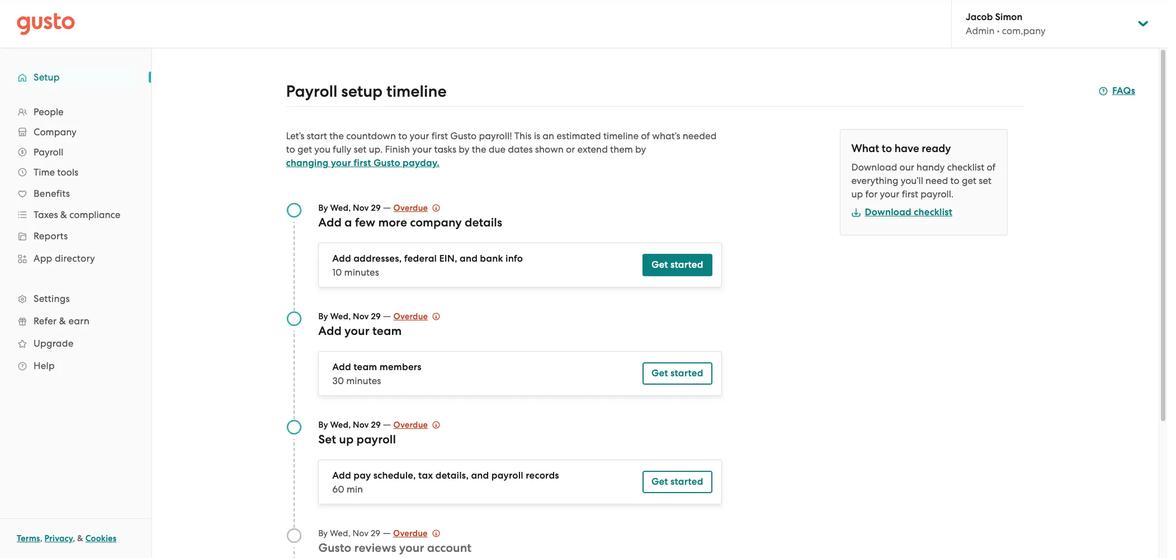Task type: locate. For each thing, give the bounding box(es) containing it.
circle blank image
[[286, 528, 302, 544]]

started
[[671, 259, 703, 271], [671, 367, 703, 379], [671, 476, 703, 488]]

29 up few
[[371, 203, 381, 213]]

benefits
[[34, 188, 70, 199]]

payroll up start
[[286, 82, 338, 101]]

2 get started from the top
[[652, 367, 703, 379]]

,
[[40, 534, 42, 544], [73, 534, 75, 544]]

2 overdue button from the top
[[394, 310, 440, 323]]

1 vertical spatial gusto
[[374, 157, 400, 169]]

minutes down addresses,
[[344, 267, 379, 278]]

&
[[60, 209, 67, 220], [59, 315, 66, 327], [77, 534, 83, 544]]

the up fully
[[329, 130, 344, 142]]

wed, down 60
[[330, 529, 350, 539]]

to right need
[[951, 175, 960, 186]]

— up gusto reviews your account
[[383, 527, 391, 539]]

1 horizontal spatial the
[[472, 144, 486, 155]]

your up the finish
[[410, 130, 429, 142]]

our
[[900, 162, 914, 173]]

your inside download our handy checklist of everything you'll need to get set up for your first payroll.
[[880, 188, 900, 200]]

overdue for team
[[394, 312, 428, 322]]

get started for team
[[652, 367, 703, 379]]

2 by wed, nov 29 — from the top
[[318, 310, 394, 322]]

help link
[[11, 356, 140, 376]]

checklist down "payroll."
[[914, 206, 953, 218]]

by wed, nov 29 — up add your team
[[318, 310, 394, 322]]

4 overdue button from the top
[[393, 527, 440, 540]]

due
[[489, 144, 506, 155]]

2 — from the top
[[383, 310, 391, 322]]

29 up add your team
[[371, 312, 381, 322]]

— for your
[[383, 527, 391, 539]]

1 vertical spatial get
[[962, 175, 977, 186]]

min
[[347, 484, 363, 495]]

let's
[[286, 130, 305, 142]]

addresses,
[[354, 253, 402, 265]]

wed, for a
[[330, 203, 351, 213]]

get inside let's start the countdown to your first gusto payroll! this is an estimated                     timeline of what's needed to get you fully set up.
[[298, 144, 312, 155]]

29
[[371, 203, 381, 213], [371, 312, 381, 322], [371, 420, 381, 430], [371, 529, 381, 539]]

0 vertical spatial checklist
[[947, 162, 985, 173]]

2 horizontal spatial first
[[902, 188, 918, 200]]

1 vertical spatial get started
[[652, 367, 703, 379]]

3 by wed, nov 29 — from the top
[[318, 419, 394, 430]]

set right need
[[979, 175, 992, 186]]

to
[[398, 130, 407, 142], [882, 142, 892, 155], [286, 144, 295, 155], [951, 175, 960, 186]]

0 horizontal spatial timeline
[[386, 82, 447, 101]]

get up changing
[[298, 144, 312, 155]]

, left cookies button on the bottom left
[[73, 534, 75, 544]]

1 by from the top
[[318, 203, 328, 213]]

checklist inside download our handy checklist of everything you'll need to get set up for your first payroll.
[[947, 162, 985, 173]]

1 horizontal spatial of
[[987, 162, 996, 173]]

nov up set up payroll
[[353, 420, 369, 430]]

0 vertical spatial of
[[641, 130, 650, 142]]

0 horizontal spatial gusto
[[318, 541, 352, 555]]

overdue button
[[394, 201, 440, 215], [394, 310, 440, 323], [394, 418, 440, 432], [393, 527, 440, 540]]

gusto inside let's start the countdown to your first gusto payroll! this is an estimated                     timeline of what's needed to get you fully set up.
[[450, 130, 477, 142]]

1 vertical spatial timeline
[[603, 130, 639, 142]]

add inside add pay schedule, tax details, and payroll records 60 min
[[332, 470, 351, 482]]

1 vertical spatial the
[[472, 144, 486, 155]]

by up add your team
[[318, 312, 328, 322]]

& left earn
[[59, 315, 66, 327]]

1 overdue button from the top
[[394, 201, 440, 215]]

list containing people
[[0, 102, 151, 377]]

get started for payroll
[[652, 476, 703, 488]]

download
[[852, 162, 897, 173], [865, 206, 912, 218]]

0 horizontal spatial up
[[339, 432, 354, 447]]

by wed, nov 29 — up reviews
[[318, 527, 393, 539]]

add for add your team
[[318, 324, 342, 338]]

your up add team members 30 minutes
[[345, 324, 370, 338]]

timeline right setup
[[386, 82, 447, 101]]

of inside let's start the countdown to your first gusto payroll! this is an estimated                     timeline of what's needed to get you fully set up.
[[641, 130, 650, 142]]

let's start the countdown to your first gusto payroll! this is an estimated                     timeline of what's needed to get you fully set up.
[[286, 130, 717, 155]]

by wed, nov 29 —
[[318, 202, 394, 213], [318, 310, 394, 322], [318, 419, 394, 430], [318, 527, 393, 539]]

4 — from the top
[[383, 527, 391, 539]]

by up set on the bottom
[[318, 420, 328, 430]]

1 started from the top
[[671, 259, 703, 271]]

0 vertical spatial download
[[852, 162, 897, 173]]

download down the for
[[865, 206, 912, 218]]

0 horizontal spatial payroll
[[34, 147, 63, 158]]

payroll left the records
[[492, 470, 524, 482]]

1 wed, from the top
[[330, 203, 351, 213]]

3 overdue from the top
[[394, 420, 428, 430]]

payroll up time
[[34, 147, 63, 158]]

1 horizontal spatial up
[[852, 188, 863, 200]]

1 horizontal spatial payroll
[[286, 82, 338, 101]]

members
[[380, 361, 422, 373]]

gusto down the finish
[[374, 157, 400, 169]]

people button
[[11, 102, 140, 122]]

3 overdue button from the top
[[394, 418, 440, 432]]

2 wed, from the top
[[330, 312, 351, 322]]

1 vertical spatial payroll
[[34, 147, 63, 158]]

by for gusto reviews your account
[[318, 529, 328, 539]]

your inside let's start the countdown to your first gusto payroll! this is an estimated                     timeline of what's needed to get you fully set up.
[[410, 130, 429, 142]]

0 vertical spatial get started
[[652, 259, 703, 271]]

cookies
[[85, 534, 117, 544]]

3 started from the top
[[671, 476, 703, 488]]

1 horizontal spatial by
[[635, 144, 646, 155]]

first inside finish your tasks by the due dates shown or extend them by changing your first gusto payday.
[[354, 157, 371, 169]]

2 started from the top
[[671, 367, 703, 379]]

terms link
[[17, 534, 40, 544]]

and right 'details,'
[[471, 470, 489, 482]]

1 horizontal spatial payroll
[[492, 470, 524, 482]]

your down fully
[[331, 157, 351, 169]]

add inside add team members 30 minutes
[[332, 361, 351, 373]]

3 get started from the top
[[652, 476, 703, 488]]

the left due
[[472, 144, 486, 155]]

— for payroll
[[383, 419, 391, 430]]

time tools
[[34, 167, 78, 178]]

— up set up payroll
[[383, 419, 391, 430]]

1 — from the top
[[383, 202, 391, 213]]

first inside download our handy checklist of everything you'll need to get set up for your first payroll.
[[902, 188, 918, 200]]

nov for up
[[353, 420, 369, 430]]

help
[[34, 360, 55, 371]]

get started button for add your team
[[643, 362, 712, 385]]

2 vertical spatial get started button
[[643, 471, 712, 493]]

overdue button up "tax"
[[394, 418, 440, 432]]

& right taxes
[[60, 209, 67, 220]]

3 get started button from the top
[[643, 471, 712, 493]]

first down up.
[[354, 157, 371, 169]]

download up everything on the right
[[852, 162, 897, 173]]

nov for reviews
[[353, 529, 369, 539]]

0 vertical spatial up
[[852, 188, 863, 200]]

first down "you'll"
[[902, 188, 918, 200]]

2 vertical spatial first
[[902, 188, 918, 200]]

3 — from the top
[[383, 419, 391, 430]]

by wed, nov 29 — for up
[[318, 419, 394, 430]]

29 up set up payroll
[[371, 420, 381, 430]]

handy
[[917, 162, 945, 173]]

terms , privacy , & cookies
[[17, 534, 117, 544]]

records
[[526, 470, 559, 482]]

started for add your team
[[671, 367, 703, 379]]

4 by from the top
[[318, 529, 328, 539]]

by right "tasks"
[[459, 144, 470, 155]]

add addresses, federal ein, and bank info 10 minutes
[[332, 253, 523, 278]]

— up more
[[383, 202, 391, 213]]

your
[[410, 130, 429, 142], [412, 144, 432, 155], [331, 157, 351, 169], [880, 188, 900, 200], [345, 324, 370, 338], [399, 541, 424, 555]]

0 vertical spatial timeline
[[386, 82, 447, 101]]

them
[[610, 144, 633, 155]]

set up changing your first gusto payday. button
[[354, 144, 367, 155]]

0 horizontal spatial first
[[354, 157, 371, 169]]

gusto up finish your tasks by the due dates shown or extend them by changing your first gusto payday.
[[450, 130, 477, 142]]

1 horizontal spatial set
[[979, 175, 992, 186]]

4 by wed, nov 29 — from the top
[[318, 527, 393, 539]]

minutes
[[344, 267, 379, 278], [346, 375, 381, 387]]

payroll inside dropdown button
[[34, 147, 63, 158]]

0 vertical spatial started
[[671, 259, 703, 271]]

1 vertical spatial download
[[865, 206, 912, 218]]

first for changing
[[354, 157, 371, 169]]

gusto inside finish your tasks by the due dates shown or extend them by changing your first gusto payday.
[[374, 157, 400, 169]]

overdue up members
[[394, 312, 428, 322]]

2 vertical spatial &
[[77, 534, 83, 544]]

0 horizontal spatial get
[[298, 144, 312, 155]]

0 vertical spatial &
[[60, 209, 67, 220]]

0 vertical spatial get started button
[[643, 254, 712, 276]]

add pay schedule, tax details, and payroll records 60 min
[[332, 470, 559, 495]]

this
[[515, 130, 532, 142]]

payroll up pay
[[357, 432, 396, 447]]

4 wed, from the top
[[330, 529, 350, 539]]

to up the finish
[[398, 130, 407, 142]]

29 for team
[[371, 312, 381, 322]]

0 horizontal spatial payroll
[[357, 432, 396, 447]]

0 vertical spatial get
[[298, 144, 312, 155]]

overdue button for team
[[394, 310, 440, 323]]

first
[[432, 130, 448, 142], [354, 157, 371, 169], [902, 188, 918, 200]]

earn
[[68, 315, 89, 327]]

by right circle blank image
[[318, 529, 328, 539]]

1 vertical spatial &
[[59, 315, 66, 327]]

29 for payroll
[[371, 420, 381, 430]]

add inside the "add addresses, federal ein, and bank info 10 minutes"
[[332, 253, 351, 265]]

timeline
[[386, 82, 447, 101], [603, 130, 639, 142]]

2 get from the top
[[652, 367, 668, 379]]

a
[[345, 215, 352, 230]]

of
[[641, 130, 650, 142], [987, 162, 996, 173]]

1 horizontal spatial timeline
[[603, 130, 639, 142]]

schedule,
[[373, 470, 416, 482]]

list
[[0, 102, 151, 377]]

— up add your team
[[383, 310, 391, 322]]

download for download checklist
[[865, 206, 912, 218]]

overdue button for your
[[393, 527, 440, 540]]

start
[[307, 130, 327, 142]]

1 vertical spatial get started button
[[643, 362, 712, 385]]

up
[[852, 188, 863, 200], [339, 432, 354, 447]]

2 vertical spatial gusto
[[318, 541, 352, 555]]

company
[[34, 126, 76, 138]]

nov
[[353, 203, 369, 213], [353, 312, 369, 322], [353, 420, 369, 430], [353, 529, 369, 539]]

wed, up add your team
[[330, 312, 351, 322]]

1 horizontal spatial gusto
[[374, 157, 400, 169]]

by wed, nov 29 — up set up payroll
[[318, 419, 394, 430]]

by down changing
[[318, 203, 328, 213]]

overdue up "tax"
[[394, 420, 428, 430]]

2 vertical spatial started
[[671, 476, 703, 488]]

— for few
[[383, 202, 391, 213]]

3 get from the top
[[652, 476, 668, 488]]

0 vertical spatial payroll
[[286, 82, 338, 101]]

& inside dropdown button
[[60, 209, 67, 220]]

2 by from the top
[[318, 312, 328, 322]]

by right them on the right of page
[[635, 144, 646, 155]]

& left cookies button on the bottom left
[[77, 534, 83, 544]]

overdue up gusto reviews your account
[[393, 529, 428, 539]]

1 vertical spatial of
[[987, 162, 996, 173]]

first inside let's start the countdown to your first gusto payroll! this is an estimated                     timeline of what's needed to get you fully set up.
[[432, 130, 448, 142]]

0 vertical spatial the
[[329, 130, 344, 142]]

1 , from the left
[[40, 534, 42, 544]]

the inside let's start the countdown to your first gusto payroll! this is an estimated                     timeline of what's needed to get you fully set up.
[[329, 130, 344, 142]]

set inside let's start the countdown to your first gusto payroll! this is an estimated                     timeline of what's needed to get you fully set up.
[[354, 144, 367, 155]]

taxes & compliance
[[34, 209, 121, 220]]

wed, for reviews
[[330, 529, 350, 539]]

payroll button
[[11, 142, 140, 162]]

minutes right 30
[[346, 375, 381, 387]]

0 vertical spatial first
[[432, 130, 448, 142]]

download inside download our handy checklist of everything you'll need to get set up for your first payroll.
[[852, 162, 897, 173]]

2 vertical spatial get started
[[652, 476, 703, 488]]

1 vertical spatial payroll
[[492, 470, 524, 482]]

up right set on the bottom
[[339, 432, 354, 447]]

0 vertical spatial minutes
[[344, 267, 379, 278]]

1 by wed, nov 29 — from the top
[[318, 202, 394, 213]]

2 get started button from the top
[[643, 362, 712, 385]]

0 horizontal spatial the
[[329, 130, 344, 142]]

gusto left reviews
[[318, 541, 352, 555]]

team left members
[[354, 361, 377, 373]]

timeline up them on the right of page
[[603, 130, 639, 142]]

1 overdue from the top
[[394, 203, 428, 213]]

payroll!
[[479, 130, 512, 142]]

overdue button down the "add addresses, federal ein, and bank info 10 minutes"
[[394, 310, 440, 323]]

2 horizontal spatial gusto
[[450, 130, 477, 142]]

get started button for set up payroll
[[643, 471, 712, 493]]

1 vertical spatial started
[[671, 367, 703, 379]]

1 vertical spatial and
[[471, 470, 489, 482]]

overdue up add a few more company details
[[394, 203, 428, 213]]

1 vertical spatial set
[[979, 175, 992, 186]]

by for set up payroll
[[318, 420, 328, 430]]

3 by from the top
[[318, 420, 328, 430]]

people
[[34, 106, 64, 117]]

1 horizontal spatial first
[[432, 130, 448, 142]]

and
[[460, 253, 478, 265], [471, 470, 489, 482]]

wed, for your
[[330, 312, 351, 322]]

reviews
[[354, 541, 396, 555]]

, left privacy link at the left of page
[[40, 534, 42, 544]]

first up "tasks"
[[432, 130, 448, 142]]

0 horizontal spatial of
[[641, 130, 650, 142]]

0 vertical spatial set
[[354, 144, 367, 155]]

by wed, nov 29 — up a
[[318, 202, 394, 213]]

1 vertical spatial team
[[354, 361, 377, 373]]

0 vertical spatial and
[[460, 253, 478, 265]]

get right need
[[962, 175, 977, 186]]

0 vertical spatial gusto
[[450, 130, 477, 142]]

get for add your team
[[652, 367, 668, 379]]

add for add addresses, federal ein, and bank info 10 minutes
[[332, 253, 351, 265]]

what
[[852, 142, 879, 155]]

by wed, nov 29 — for reviews
[[318, 527, 393, 539]]

nov up reviews
[[353, 529, 369, 539]]

1 vertical spatial first
[[354, 157, 371, 169]]

by wed, nov 29 — for your
[[318, 310, 394, 322]]

29 for few
[[371, 203, 381, 213]]

nov up few
[[353, 203, 369, 213]]

get started button
[[643, 254, 712, 276], [643, 362, 712, 385], [643, 471, 712, 493]]

wed, up set on the bottom
[[330, 420, 351, 430]]

1 by from the left
[[459, 144, 470, 155]]

0 horizontal spatial by
[[459, 144, 470, 155]]

1 get started from the top
[[652, 259, 703, 271]]

3 wed, from the top
[[330, 420, 351, 430]]

overdue button up add a few more company details
[[394, 201, 440, 215]]

up left the for
[[852, 188, 863, 200]]

set
[[318, 432, 336, 447]]

and inside the "add addresses, federal ein, and bank info 10 minutes"
[[460, 253, 478, 265]]

the
[[329, 130, 344, 142], [472, 144, 486, 155]]

nov up add your team
[[353, 312, 369, 322]]

2 overdue from the top
[[394, 312, 428, 322]]

by for add your team
[[318, 312, 328, 322]]

1 vertical spatial minutes
[[346, 375, 381, 387]]

and right ein,
[[460, 253, 478, 265]]

wed, for up
[[330, 420, 351, 430]]

your right the for
[[880, 188, 900, 200]]

app
[[34, 253, 52, 264]]

checklist up need
[[947, 162, 985, 173]]

overdue button up gusto reviews your account
[[393, 527, 440, 540]]

app directory
[[34, 253, 95, 264]]

1 horizontal spatial get
[[962, 175, 977, 186]]

by for add a few more company details
[[318, 203, 328, 213]]

1 horizontal spatial ,
[[73, 534, 75, 544]]

1 vertical spatial up
[[339, 432, 354, 447]]

team up members
[[372, 324, 402, 338]]

2 vertical spatial get
[[652, 476, 668, 488]]

—
[[383, 202, 391, 213], [383, 310, 391, 322], [383, 419, 391, 430], [383, 527, 391, 539]]

payroll
[[357, 432, 396, 447], [492, 470, 524, 482]]

10
[[332, 267, 342, 278]]

0 horizontal spatial set
[[354, 144, 367, 155]]

60
[[332, 484, 344, 495]]

your up payday.
[[412, 144, 432, 155]]

payroll inside add pay schedule, tax details, and payroll records 60 min
[[492, 470, 524, 482]]

0 vertical spatial get
[[652, 259, 668, 271]]

set
[[354, 144, 367, 155], [979, 175, 992, 186]]

29 up reviews
[[371, 529, 381, 539]]

1 vertical spatial get
[[652, 367, 668, 379]]

reports
[[34, 230, 68, 242]]

by
[[459, 144, 470, 155], [635, 144, 646, 155]]

0 horizontal spatial ,
[[40, 534, 42, 544]]

1 vertical spatial checklist
[[914, 206, 953, 218]]

wed, up a
[[330, 203, 351, 213]]

4 overdue from the top
[[393, 529, 428, 539]]



Task type: vqa. For each thing, say whether or not it's contained in the screenshot.
'your' to the right
no



Task type: describe. For each thing, give the bounding box(es) containing it.
jacob
[[966, 11, 993, 23]]

for
[[866, 188, 878, 200]]

2 , from the left
[[73, 534, 75, 544]]

ready
[[922, 142, 951, 155]]

federal
[[404, 253, 437, 265]]

payroll for payroll
[[34, 147, 63, 158]]

tax
[[418, 470, 433, 482]]

& for earn
[[59, 315, 66, 327]]

finish
[[385, 144, 410, 155]]

set up payroll
[[318, 432, 396, 447]]

overdue for payroll
[[394, 420, 428, 430]]

1 get from the top
[[652, 259, 668, 271]]

download for download our handy checklist of everything you'll need to get set up for your first payroll.
[[852, 162, 897, 173]]

fully
[[333, 144, 351, 155]]

add for add a few more company details
[[318, 215, 342, 230]]

simon
[[995, 11, 1023, 23]]

by wed, nov 29 — for a
[[318, 202, 394, 213]]

dates
[[508, 144, 533, 155]]

29 for your
[[371, 529, 381, 539]]

settings
[[34, 293, 70, 304]]

app directory link
[[11, 248, 140, 268]]

jacob simon admin • com,pany
[[966, 11, 1046, 36]]

taxes
[[34, 209, 58, 220]]

add your team
[[318, 324, 402, 338]]

get inside download our handy checklist of everything you'll need to get set up for your first payroll.
[[962, 175, 977, 186]]

setup
[[34, 72, 60, 83]]

account
[[427, 541, 472, 555]]

extend
[[578, 144, 608, 155]]

download our handy checklist of everything you'll need to get set up for your first payroll.
[[852, 162, 996, 200]]

upgrade link
[[11, 333, 140, 354]]

minutes inside the "add addresses, federal ein, and bank info 10 minutes"
[[344, 267, 379, 278]]

to inside download our handy checklist of everything you'll need to get set up for your first payroll.
[[951, 175, 960, 186]]

company button
[[11, 122, 140, 142]]

to down let's
[[286, 144, 295, 155]]

up.
[[369, 144, 383, 155]]

payroll for payroll setup timeline
[[286, 82, 338, 101]]

& for compliance
[[60, 209, 67, 220]]

started for set up payroll
[[671, 476, 703, 488]]

directory
[[55, 253, 95, 264]]

timeline inside let's start the countdown to your first gusto payroll! this is an estimated                     timeline of what's needed to get you fully set up.
[[603, 130, 639, 142]]

set inside download our handy checklist of everything you'll need to get set up for your first payroll.
[[979, 175, 992, 186]]

have
[[895, 142, 919, 155]]

everything
[[852, 175, 899, 186]]

overdue for your
[[393, 529, 428, 539]]

more
[[378, 215, 407, 230]]

faqs button
[[1099, 84, 1136, 98]]

terms
[[17, 534, 40, 544]]

0 vertical spatial team
[[372, 324, 402, 338]]

payroll.
[[921, 188, 954, 200]]

add a few more company details
[[318, 215, 502, 230]]

30
[[332, 375, 344, 387]]

tools
[[57, 167, 78, 178]]

setup
[[341, 82, 383, 101]]

privacy
[[45, 534, 73, 544]]

first for for
[[902, 188, 918, 200]]

ein,
[[439, 253, 457, 265]]

estimated
[[557, 130, 601, 142]]

the inside finish your tasks by the due dates shown or extend them by changing your first gusto payday.
[[472, 144, 486, 155]]

and inside add pay schedule, tax details, and payroll records 60 min
[[471, 470, 489, 482]]

overdue button for payroll
[[394, 418, 440, 432]]

you'll
[[901, 175, 923, 186]]

what to have ready
[[852, 142, 951, 155]]

— for team
[[383, 310, 391, 322]]

home image
[[17, 13, 75, 35]]

pay
[[354, 470, 371, 482]]

of inside download our handy checklist of everything you'll need to get set up for your first payroll.
[[987, 162, 996, 173]]

nov for your
[[353, 312, 369, 322]]

bank
[[480, 253, 503, 265]]

add for add team members 30 minutes
[[332, 361, 351, 373]]

faqs
[[1113, 85, 1136, 97]]

countdown
[[346, 130, 396, 142]]

few
[[355, 215, 375, 230]]

your right reviews
[[399, 541, 424, 555]]

need
[[926, 175, 948, 186]]

reports link
[[11, 226, 140, 246]]

payroll setup timeline
[[286, 82, 447, 101]]

shown
[[535, 144, 564, 155]]

finish your tasks by the due dates shown or extend them by changing your first gusto payday.
[[286, 144, 646, 169]]

company
[[410, 215, 462, 230]]

0 vertical spatial payroll
[[357, 432, 396, 447]]

or
[[566, 144, 575, 155]]

refer
[[34, 315, 57, 327]]

add team members 30 minutes
[[332, 361, 422, 387]]

gusto navigation element
[[0, 48, 151, 395]]

overdue for few
[[394, 203, 428, 213]]

nov for a
[[353, 203, 369, 213]]

1 get started button from the top
[[643, 254, 712, 276]]

get for set up payroll
[[652, 476, 668, 488]]

refer & earn
[[34, 315, 89, 327]]

compliance
[[69, 209, 121, 220]]

cookies button
[[85, 532, 117, 545]]

an
[[543, 130, 554, 142]]

setup link
[[11, 67, 140, 87]]

com,pany
[[1002, 25, 1046, 36]]

overdue button for few
[[394, 201, 440, 215]]

up inside download our handy checklist of everything you'll need to get set up for your first payroll.
[[852, 188, 863, 200]]

2 by from the left
[[635, 144, 646, 155]]

•
[[997, 25, 1000, 36]]

tasks
[[434, 144, 456, 155]]

team inside add team members 30 minutes
[[354, 361, 377, 373]]

you
[[314, 144, 331, 155]]

add for add pay schedule, tax details, and payroll records 60 min
[[332, 470, 351, 482]]

changing
[[286, 157, 329, 169]]

upgrade
[[34, 338, 74, 349]]

to left have
[[882, 142, 892, 155]]

refer & earn link
[[11, 311, 140, 331]]

what's
[[652, 130, 680, 142]]

needed
[[683, 130, 717, 142]]

info
[[506, 253, 523, 265]]

time
[[34, 167, 55, 178]]

payday.
[[403, 157, 440, 169]]

taxes & compliance button
[[11, 205, 140, 225]]

admin
[[966, 25, 995, 36]]

changing your first gusto payday. button
[[286, 157, 440, 170]]

download checklist link
[[852, 206, 953, 218]]

details
[[465, 215, 502, 230]]

minutes inside add team members 30 minutes
[[346, 375, 381, 387]]

download checklist
[[865, 206, 953, 218]]



